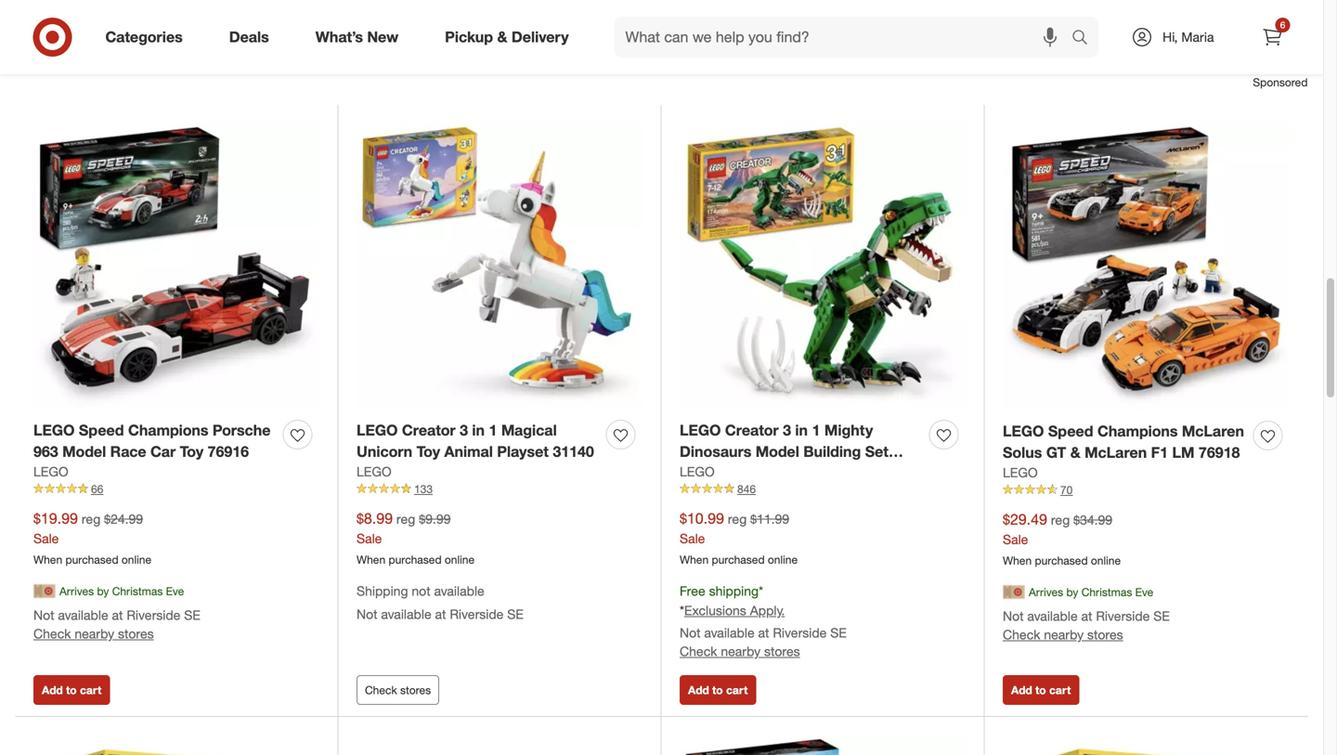 Task type: locate. For each thing, give the bounding box(es) containing it.
lego down solus
[[1003, 464, 1038, 481]]

lego inside lego creator 3 in 1 magical unicorn toy animal playset 31140
[[357, 421, 398, 439]]

when down $19.99
[[33, 552, 62, 566]]

6
[[1281, 19, 1286, 31]]

3 for animal
[[460, 421, 468, 439]]

2 1 from the left
[[812, 421, 820, 439]]

when down $29.49
[[1003, 553, 1032, 567]]

reg for $8.99
[[397, 511, 415, 527]]

f1
[[1151, 444, 1168, 462]]

at
[[435, 606, 446, 622], [112, 607, 123, 623], [1082, 608, 1093, 624], [758, 625, 769, 641]]

0 horizontal spatial 1
[[489, 421, 497, 439]]

sale down $10.99
[[680, 530, 705, 546]]

not down $29.49 reg $34.99 sale when purchased online
[[1003, 608, 1024, 624]]

0 horizontal spatial add to cart button
[[33, 675, 110, 705]]

champions inside lego speed champions mclaren solus gt & mclaren f1 lm 76918
[[1098, 422, 1178, 440]]

2 cart from the left
[[726, 683, 748, 697]]

lego inside lego speed champions porsche 963 model race car toy 76916
[[33, 421, 75, 439]]

pickup & delivery
[[445, 28, 569, 46]]

reg
[[82, 511, 101, 527], [397, 511, 415, 527], [728, 511, 747, 527], [1051, 512, 1070, 528]]

&
[[497, 28, 508, 46], [1071, 444, 1081, 462]]

$24.99
[[104, 511, 143, 527]]

lego down dinosaurs
[[680, 463, 715, 480]]

0 horizontal spatial toy
[[180, 443, 204, 461]]

free shipping * * exclusions apply. not available at riverside se check nearby stores
[[680, 583, 847, 659]]

nearby inside free shipping * * exclusions apply. not available at riverside se check nearby stores
[[721, 643, 761, 659]]

0 horizontal spatial in
[[472, 421, 485, 439]]

by for $29.49
[[1067, 585, 1079, 599]]

seasonal shipping icon image
[[33, 580, 56, 602], [1003, 581, 1025, 603]]

0 horizontal spatial speed
[[79, 421, 124, 439]]

online inside $29.49 reg $34.99 sale when purchased online
[[1091, 553, 1121, 567]]

speed for model
[[79, 421, 124, 439]]

christmas down "$19.99 reg $24.99 sale when purchased online"
[[112, 584, 163, 598]]

creator inside lego creator 3 in 1 magical unicorn toy animal playset 31140
[[402, 421, 456, 439]]

3 add from the left
[[1011, 683, 1033, 697]]

online for $29.49
[[1091, 553, 1121, 567]]

lego link down 963
[[33, 462, 68, 481]]

1 horizontal spatial nearby
[[721, 643, 761, 659]]

model up 846
[[756, 443, 800, 461]]

purchased for $29.49
[[1035, 553, 1088, 567]]

nearby
[[75, 626, 114, 642], [1044, 627, 1084, 643], [721, 643, 761, 659]]

1 vertical spatial mclaren
[[1085, 444, 1147, 462]]

1 cart from the left
[[80, 683, 102, 697]]

creator up animal
[[402, 421, 456, 439]]

new
[[367, 28, 399, 46]]

dinosaurs
[[680, 443, 752, 461]]

2 horizontal spatial add to cart button
[[1003, 675, 1080, 705]]

1 horizontal spatial mclaren
[[1182, 422, 1245, 440]]

purchased inside "$8.99 reg $9.99 sale when purchased online"
[[389, 552, 442, 566]]

lego creator 3 in 1 mighty dinosaurs model building set 31058
[[680, 421, 889, 482]]

& right gt on the bottom of page
[[1071, 444, 1081, 462]]

purchased for $10.99
[[712, 552, 765, 566]]

in inside lego creator 3 in 1 mighty dinosaurs model building set 31058
[[795, 421, 808, 439]]

1 horizontal spatial speed
[[1048, 422, 1094, 440]]

1 horizontal spatial christmas
[[1082, 585, 1132, 599]]

1 vertical spatial *
[[680, 602, 684, 619]]

not inside shipping not available not available at riverside se
[[357, 606, 378, 622]]

lego creator 3 in 1 magical unicorn toy animal playset 31140 link
[[357, 420, 599, 462]]

1 inside lego creator 3 in 1 magical unicorn toy animal playset 31140
[[489, 421, 497, 439]]

national geographic crystal garden science kit image
[[1003, 735, 1290, 755], [1003, 735, 1290, 755]]

available down $29.49 reg $34.99 sale when purchased online
[[1028, 608, 1078, 624]]

1 horizontal spatial &
[[1071, 444, 1081, 462]]

creator inside lego creator 3 in 1 mighty dinosaurs model building set 31058
[[725, 421, 779, 439]]

1 horizontal spatial in
[[795, 421, 808, 439]]

purchased
[[65, 552, 118, 566], [389, 552, 442, 566], [712, 552, 765, 566], [1035, 553, 1088, 567]]

lego creator 3 in 1 mighty dinosaurs model building set 31058 image
[[680, 123, 966, 409], [680, 123, 966, 409]]

lego link for lego creator 3 in 1 mighty dinosaurs model building set 31058
[[680, 462, 715, 481]]

when for $8.99
[[357, 552, 386, 566]]

riverside
[[450, 606, 504, 622], [127, 607, 181, 623], [1096, 608, 1150, 624], [773, 625, 827, 641]]

70
[[1061, 483, 1073, 497]]

2 3 from the left
[[783, 421, 791, 439]]

lego link down unicorn
[[357, 462, 392, 481]]

at down apply.
[[758, 625, 769, 641]]

0 horizontal spatial 3
[[460, 421, 468, 439]]

3 to from the left
[[1036, 683, 1046, 697]]

0 horizontal spatial model
[[62, 443, 106, 461]]

0 horizontal spatial champions
[[128, 421, 208, 439]]

1 horizontal spatial 1
[[812, 421, 820, 439]]

arrives by christmas eve for $19.99
[[59, 584, 184, 598]]

purchased up the not on the left bottom of page
[[389, 552, 442, 566]]

sale
[[33, 530, 59, 546], [357, 530, 382, 546], [680, 530, 705, 546], [1003, 531, 1029, 547]]

christmas for $29.49
[[1082, 585, 1132, 599]]

speed inside lego speed champions mclaren solus gt & mclaren f1 lm 76918
[[1048, 422, 1094, 440]]

add to cart button for $10.99
[[680, 675, 756, 705]]

when up shipping
[[357, 552, 386, 566]]

sale inside $10.99 reg $11.99 sale when purchased online
[[680, 530, 705, 546]]

se
[[507, 606, 524, 622], [184, 607, 200, 623], [1154, 608, 1170, 624], [831, 625, 847, 641]]

lego up dinosaurs
[[680, 421, 721, 439]]

online up shipping not available not available at riverside se
[[445, 552, 475, 566]]

1 horizontal spatial eve
[[1136, 585, 1154, 599]]

add to cart button for $29.49
[[1003, 675, 1080, 705]]

1 add to cart from the left
[[42, 683, 102, 697]]

0 horizontal spatial creator
[[402, 421, 456, 439]]

available down "$19.99 reg $24.99 sale when purchased online"
[[58, 607, 108, 623]]

in inside lego creator 3 in 1 magical unicorn toy animal playset 31140
[[472, 421, 485, 439]]

lego for lego speed champions mclaren solus gt & mclaren f1 lm 76918
[[1003, 422, 1044, 440]]

arrives down $29.49 reg $34.99 sale when purchased online
[[1029, 585, 1064, 599]]

in up building
[[795, 421, 808, 439]]

add to cart for $10.99
[[688, 683, 748, 697]]

speed up race
[[79, 421, 124, 439]]

sale down $29.49
[[1003, 531, 1029, 547]]

& right pickup
[[497, 28, 508, 46]]

online for $19.99
[[122, 552, 151, 566]]

2 horizontal spatial to
[[1036, 683, 1046, 697]]

se inside shipping not available not available at riverside se
[[507, 606, 524, 622]]

2 horizontal spatial check nearby stores button
[[1003, 626, 1123, 644]]

unicorn
[[357, 443, 413, 461]]

lego creator 3 in 1 mighty dinosaurs model building set 31058 link
[[680, 420, 922, 482]]

seasonal shipping icon image down $29.49 reg $34.99 sale when purchased online
[[1003, 581, 1025, 603]]

$29.49 reg $34.99 sale when purchased online
[[1003, 510, 1121, 567]]

online inside $10.99 reg $11.99 sale when purchased online
[[768, 552, 798, 566]]

0 horizontal spatial arrives
[[59, 584, 94, 598]]

in up animal
[[472, 421, 485, 439]]

maria
[[1182, 29, 1214, 45]]

0 horizontal spatial seasonal shipping icon image
[[33, 580, 56, 602]]

mclaren up 76918
[[1182, 422, 1245, 440]]

0 vertical spatial mclaren
[[1182, 422, 1245, 440]]

3 add to cart button from the left
[[1003, 675, 1080, 705]]

sale inside $29.49 reg $34.99 sale when purchased online
[[1003, 531, 1029, 547]]

1 model from the left
[[62, 443, 106, 461]]

seasonal shipping icon image for $19.99
[[33, 580, 56, 602]]

champions up f1
[[1098, 422, 1178, 440]]

online inside "$19.99 reg $24.99 sale when purchased online"
[[122, 552, 151, 566]]

available down exclusions apply. button on the right
[[704, 625, 755, 641]]

champions for mclaren
[[1098, 422, 1178, 440]]

online
[[122, 552, 151, 566], [445, 552, 475, 566], [768, 552, 798, 566], [1091, 553, 1121, 567]]

reg inside "$19.99 reg $24.99 sale when purchased online"
[[82, 511, 101, 527]]

1 horizontal spatial by
[[1067, 585, 1079, 599]]

model right 963
[[62, 443, 106, 461]]

0 horizontal spatial &
[[497, 28, 508, 46]]

when for $19.99
[[33, 552, 62, 566]]

1 horizontal spatial arrives
[[1029, 585, 1064, 599]]

lego for lego speed champions porsche 963 model race car toy 76916 "lego" 'link'
[[33, 463, 68, 480]]

1 add to cart button from the left
[[33, 675, 110, 705]]

3 cart from the left
[[1049, 683, 1071, 697]]

0 horizontal spatial christmas
[[112, 584, 163, 598]]

check nearby stores button
[[33, 625, 154, 643], [1003, 626, 1123, 644], [680, 642, 800, 661]]

arrives by christmas eve down "$19.99 reg $24.99 sale when purchased online"
[[59, 584, 184, 598]]

when inside $10.99 reg $11.99 sale when purchased online
[[680, 552, 709, 566]]

lego up solus
[[1003, 422, 1044, 440]]

0 horizontal spatial add
[[42, 683, 63, 697]]

arrives
[[59, 584, 94, 598], [1029, 585, 1064, 599]]

not available at riverside se check nearby stores
[[33, 607, 200, 642], [1003, 608, 1170, 643]]

mclaren left f1
[[1085, 444, 1147, 462]]

1 horizontal spatial add
[[688, 683, 709, 697]]

check nearby stores button for $19.99
[[33, 625, 154, 643]]

not available at riverside se check nearby stores down "$19.99 reg $24.99 sale when purchased online"
[[33, 607, 200, 642]]

champions up car
[[128, 421, 208, 439]]

2 toy from the left
[[417, 443, 440, 461]]

speed up gt on the bottom of page
[[1048, 422, 1094, 440]]

1 toy from the left
[[180, 443, 204, 461]]

lego speed champions pagani utopia model race car set 76915 image
[[680, 735, 966, 755], [680, 735, 966, 755]]

purchased inside $10.99 reg $11.99 sale when purchased online
[[712, 552, 765, 566]]

online down $34.99
[[1091, 553, 1121, 567]]

1 3 from the left
[[460, 421, 468, 439]]

reg inside "$8.99 reg $9.99 sale when purchased online"
[[397, 511, 415, 527]]

$9.99
[[419, 511, 451, 527]]

1 horizontal spatial creator
[[725, 421, 779, 439]]

3 inside lego creator 3 in 1 magical unicorn toy animal playset 31140
[[460, 421, 468, 439]]

1 vertical spatial &
[[1071, 444, 1081, 462]]

when for $29.49
[[1003, 553, 1032, 567]]

reg down 846
[[728, 511, 747, 527]]

exclusions apply. button
[[684, 601, 785, 620]]

shipping
[[709, 583, 759, 599]]

963
[[33, 443, 58, 461]]

0 horizontal spatial not available at riverside se check nearby stores
[[33, 607, 200, 642]]

3 left mighty
[[783, 421, 791, 439]]

* up apply.
[[759, 583, 763, 599]]

christmas
[[112, 584, 163, 598], [1082, 585, 1132, 599]]

available
[[434, 583, 485, 599], [381, 606, 432, 622], [58, 607, 108, 623], [1028, 608, 1078, 624], [704, 625, 755, 641]]

stores inside button
[[400, 683, 431, 697]]

3 add to cart from the left
[[1011, 683, 1071, 697]]

2 add from the left
[[688, 683, 709, 697]]

in
[[472, 421, 485, 439], [795, 421, 808, 439]]

lego up unicorn
[[357, 421, 398, 439]]

to for $29.49
[[1036, 683, 1046, 697]]

when inside "$8.99 reg $9.99 sale when purchased online"
[[357, 552, 386, 566]]

toy inside lego creator 3 in 1 magical unicorn toy animal playset 31140
[[417, 443, 440, 461]]

cart
[[80, 683, 102, 697], [726, 683, 748, 697], [1049, 683, 1071, 697]]

online down $24.99
[[122, 552, 151, 566]]

by
[[97, 584, 109, 598], [1067, 585, 1079, 599]]

1 for mighty
[[812, 421, 820, 439]]

lego
[[33, 421, 75, 439], [357, 421, 398, 439], [680, 421, 721, 439], [1003, 422, 1044, 440], [33, 463, 68, 480], [357, 463, 392, 480], [680, 463, 715, 480], [1003, 464, 1038, 481]]

2 add to cart from the left
[[688, 683, 748, 697]]

lego speed champions mclaren solus gt & mclaren f1 lm 76918 image
[[1003, 123, 1290, 410], [1003, 123, 1290, 410]]

when inside $29.49 reg $34.99 sale when purchased online
[[1003, 553, 1032, 567]]

2 model from the left
[[756, 443, 800, 461]]

solus
[[1003, 444, 1042, 462]]

check inside free shipping * * exclusions apply. not available at riverside se check nearby stores
[[680, 643, 717, 659]]

car
[[150, 443, 176, 461]]

lego inside lego speed champions mclaren solus gt & mclaren f1 lm 76918
[[1003, 422, 1044, 440]]

available right the not on the left bottom of page
[[434, 583, 485, 599]]

0 horizontal spatial eve
[[166, 584, 184, 598]]

arrives by christmas eve down $29.49 reg $34.99 sale when purchased online
[[1029, 585, 1154, 599]]

magical
[[501, 421, 557, 439]]

1 horizontal spatial cart
[[726, 683, 748, 697]]

reg left '$9.99' on the bottom
[[397, 511, 415, 527]]

2 horizontal spatial nearby
[[1044, 627, 1084, 643]]

model inside lego speed champions porsche 963 model race car toy 76916
[[62, 443, 106, 461]]

online inside "$8.99 reg $9.99 sale when purchased online"
[[445, 552, 475, 566]]

seasonal shipping icon image down "$19.99 reg $24.99 sale when purchased online"
[[33, 580, 56, 602]]

search button
[[1064, 17, 1108, 61]]

check
[[33, 626, 71, 642], [1003, 627, 1041, 643], [680, 643, 717, 659], [365, 683, 397, 697]]

0 horizontal spatial cart
[[80, 683, 102, 697]]

check inside button
[[365, 683, 397, 697]]

to
[[66, 683, 77, 697], [712, 683, 723, 697], [1036, 683, 1046, 697]]

1 horizontal spatial to
[[712, 683, 723, 697]]

0 horizontal spatial to
[[66, 683, 77, 697]]

1 horizontal spatial toy
[[417, 443, 440, 461]]

lego link down dinosaurs
[[680, 462, 715, 481]]

lego link for lego speed champions mclaren solus gt & mclaren f1 lm 76918
[[1003, 463, 1038, 482]]

lego for lego creator 3 in 1 mighty dinosaurs model building set 31058
[[680, 421, 721, 439]]

*
[[759, 583, 763, 599], [680, 602, 684, 619]]

2 horizontal spatial add
[[1011, 683, 1033, 697]]

reg for $10.99
[[728, 511, 747, 527]]

846 link
[[680, 481, 966, 497]]

gt
[[1047, 444, 1066, 462]]

reg inside $10.99 reg $11.99 sale when purchased online
[[728, 511, 747, 527]]

1 horizontal spatial model
[[756, 443, 800, 461]]

lego down unicorn
[[357, 463, 392, 480]]

1 horizontal spatial arrives by christmas eve
[[1029, 585, 1154, 599]]

lego for "lego" 'link' corresponding to lego speed champions mclaren solus gt & mclaren f1 lm 76918
[[1003, 464, 1038, 481]]

purchased down $34.99
[[1035, 553, 1088, 567]]

cart for $10.99
[[726, 683, 748, 697]]

1 up animal
[[489, 421, 497, 439]]

online for $8.99
[[445, 552, 475, 566]]

not down exclusions
[[680, 625, 701, 641]]

0 horizontal spatial check nearby stores button
[[33, 625, 154, 643]]

lego link for lego speed champions porsche 963 model race car toy 76916
[[33, 462, 68, 481]]

race
[[110, 443, 146, 461]]

1 horizontal spatial check nearby stores button
[[680, 642, 800, 661]]

2 to from the left
[[712, 683, 723, 697]]

purchased up shipping
[[712, 552, 765, 566]]

lego for "lego" 'link' for lego creator 3 in 1 mighty dinosaurs model building set 31058
[[680, 463, 715, 480]]

reg down 66
[[82, 511, 101, 527]]

reg inside $29.49 reg $34.99 sale when purchased online
[[1051, 512, 1070, 528]]

not inside free shipping * * exclusions apply. not available at riverside se check nearby stores
[[680, 625, 701, 641]]

1 horizontal spatial seasonal shipping icon image
[[1003, 581, 1025, 603]]

lego up 963
[[33, 421, 75, 439]]

check stores button
[[357, 675, 439, 705]]

sale down the $8.99
[[357, 530, 382, 546]]

when
[[33, 552, 62, 566], [357, 552, 386, 566], [680, 552, 709, 566], [1003, 553, 1032, 567]]

add to cart
[[42, 683, 102, 697], [688, 683, 748, 697], [1011, 683, 1071, 697]]

not
[[412, 583, 431, 599]]

set
[[865, 443, 889, 461]]

advertisement region
[[15, 0, 1308, 74]]

1 horizontal spatial 3
[[783, 421, 791, 439]]

sale inside "$19.99 reg $24.99 sale when purchased online"
[[33, 530, 59, 546]]

add to cart button
[[33, 675, 110, 705], [680, 675, 756, 705], [1003, 675, 1080, 705]]

eve
[[166, 584, 184, 598], [1136, 585, 1154, 599]]

3 for building
[[783, 421, 791, 439]]

0 horizontal spatial arrives by christmas eve
[[59, 584, 184, 598]]

purchased inside "$19.99 reg $24.99 sale when purchased online"
[[65, 552, 118, 566]]

sale inside "$8.99 reg $9.99 sale when purchased online"
[[357, 530, 382, 546]]

0 horizontal spatial by
[[97, 584, 109, 598]]

shipping not available not available at riverside se
[[357, 583, 524, 622]]

1 creator from the left
[[402, 421, 456, 439]]

toy right car
[[180, 443, 204, 461]]

creator for model
[[725, 421, 779, 439]]

lego for lego creator 3 in 1 magical unicorn toy animal playset 31140
[[357, 421, 398, 439]]

stores
[[118, 626, 154, 642], [1088, 627, 1123, 643], [764, 643, 800, 659], [400, 683, 431, 697]]

1 up building
[[812, 421, 820, 439]]

0 horizontal spatial mclaren
[[1085, 444, 1147, 462]]

seasonal shipping icon image for $29.49
[[1003, 581, 1025, 603]]

76916
[[208, 443, 249, 461]]

1 to from the left
[[66, 683, 77, 697]]

add to cart button for $19.99
[[33, 675, 110, 705]]

free
[[680, 583, 706, 599]]

not available at riverside se check nearby stores down $29.49 reg $34.99 sale when purchased online
[[1003, 608, 1170, 643]]

1 horizontal spatial not available at riverside se check nearby stores
[[1003, 608, 1170, 643]]

sale down $19.99
[[33, 530, 59, 546]]

arrives down "$19.99 reg $24.99 sale when purchased online"
[[59, 584, 94, 598]]

riverside inside free shipping * * exclusions apply. not available at riverside se check nearby stores
[[773, 625, 827, 641]]

1 1 from the left
[[489, 421, 497, 439]]

lego speed champions porsche 963 model race car toy 76916 image
[[33, 123, 320, 409], [33, 123, 320, 409]]

1 horizontal spatial add to cart button
[[680, 675, 756, 705]]

porsche
[[213, 421, 271, 439]]

2 add to cart button from the left
[[680, 675, 756, 705]]

0 horizontal spatial add to cart
[[42, 683, 102, 697]]

1 inside lego creator 3 in 1 mighty dinosaurs model building set 31058
[[812, 421, 820, 439]]

2 in from the left
[[795, 421, 808, 439]]

1 horizontal spatial add to cart
[[688, 683, 748, 697]]

speed inside lego speed champions porsche 963 model race car toy 76916
[[79, 421, 124, 439]]

champions inside lego speed champions porsche 963 model race car toy 76916
[[128, 421, 208, 439]]

3 up animal
[[460, 421, 468, 439]]

creator up dinosaurs
[[725, 421, 779, 439]]

national geographic light up air rockets activity set image
[[33, 735, 320, 755], [33, 735, 320, 755]]

add
[[42, 683, 63, 697], [688, 683, 709, 697], [1011, 683, 1033, 697]]

lego link down solus
[[1003, 463, 1038, 482]]

toy
[[180, 443, 204, 461], [417, 443, 440, 461]]

purchased down $24.99
[[65, 552, 118, 566]]

reg down 70
[[1051, 512, 1070, 528]]

3 inside lego creator 3 in 1 mighty dinosaurs model building set 31058
[[783, 421, 791, 439]]

creator for toy
[[402, 421, 456, 439]]

not down shipping
[[357, 606, 378, 622]]

purchased inside $29.49 reg $34.99 sale when purchased online
[[1035, 553, 1088, 567]]

1 horizontal spatial champions
[[1098, 422, 1178, 440]]

what's
[[316, 28, 363, 46]]

lego down 963
[[33, 463, 68, 480]]

1 add from the left
[[42, 683, 63, 697]]

model inside lego creator 3 in 1 mighty dinosaurs model building set 31058
[[756, 443, 800, 461]]

by down "$19.99 reg $24.99 sale when purchased online"
[[97, 584, 109, 598]]

2 creator from the left
[[725, 421, 779, 439]]

add for $29.49
[[1011, 683, 1033, 697]]

what's new
[[316, 28, 399, 46]]

$19.99 reg $24.99 sale when purchased online
[[33, 509, 151, 566]]

by down $29.49 reg $34.99 sale when purchased online
[[1067, 585, 1079, 599]]

lego link for lego creator 3 in 1 magical unicorn toy animal playset 31140
[[357, 462, 392, 481]]

pickup & delivery link
[[429, 17, 592, 58]]

lego creator 3 in 1 magical unicorn toy animal playset 31140 image
[[357, 123, 643, 409], [357, 123, 643, 409]]

cart for $29.49
[[1049, 683, 1071, 697]]

not
[[357, 606, 378, 622], [33, 607, 54, 623], [1003, 608, 1024, 624], [680, 625, 701, 641]]

creator
[[402, 421, 456, 439], [725, 421, 779, 439]]

purchased for $19.99
[[65, 552, 118, 566]]

2 horizontal spatial cart
[[1049, 683, 1071, 697]]

online down $11.99
[[768, 552, 798, 566]]

1 for magical
[[489, 421, 497, 439]]

* down free
[[680, 602, 684, 619]]

at down "$8.99 reg $9.99 sale when purchased online"
[[435, 606, 446, 622]]

lego inside lego creator 3 in 1 mighty dinosaurs model building set 31058
[[680, 421, 721, 439]]

when inside "$19.99 reg $24.99 sale when purchased online"
[[33, 552, 62, 566]]

1 in from the left
[[472, 421, 485, 439]]

mclaren
[[1182, 422, 1245, 440], [1085, 444, 1147, 462]]

0 vertical spatial *
[[759, 583, 763, 599]]

speed
[[79, 421, 124, 439], [1048, 422, 1094, 440]]

toy up 133
[[417, 443, 440, 461]]

when up free
[[680, 552, 709, 566]]

2 horizontal spatial add to cart
[[1011, 683, 1071, 697]]

christmas down $29.49 reg $34.99 sale when purchased online
[[1082, 585, 1132, 599]]

lego speed champions porsche 963 model race car toy 76916 link
[[33, 420, 276, 462]]

0 horizontal spatial nearby
[[75, 626, 114, 642]]



Task type: vqa. For each thing, say whether or not it's contained in the screenshot.
"seasonal shipping icon" corresponding to $29.49
yes



Task type: describe. For each thing, give the bounding box(es) containing it.
when for $10.99
[[680, 552, 709, 566]]

by for $19.99
[[97, 584, 109, 598]]

31058
[[680, 464, 721, 482]]

not available at riverside se check nearby stores for $19.99
[[33, 607, 200, 642]]

6 link
[[1252, 17, 1293, 58]]

exclusions
[[684, 602, 747, 619]]

at down $29.49 reg $34.99 sale when purchased online
[[1082, 608, 1093, 624]]

sale for $8.99
[[357, 530, 382, 546]]

at down "$19.99 reg $24.99 sale when purchased online"
[[112, 607, 123, 623]]

nearby for $29.49
[[1044, 627, 1084, 643]]

categories
[[105, 28, 183, 46]]

arrives for $29.49
[[1029, 585, 1064, 599]]

in for animal
[[472, 421, 485, 439]]

& inside lego speed champions mclaren solus gt & mclaren f1 lm 76918
[[1071, 444, 1081, 462]]

$8.99
[[357, 509, 393, 528]]

add for $10.99
[[688, 683, 709, 697]]

reg for $29.49
[[1051, 512, 1070, 528]]

christmas for $19.99
[[112, 584, 163, 598]]

se inside free shipping * * exclusions apply. not available at riverside se check nearby stores
[[831, 625, 847, 641]]

toy inside lego speed champions porsche 963 model race car toy 76916
[[180, 443, 204, 461]]

lego speed champions mclaren solus gt & mclaren f1 lm 76918 link
[[1003, 421, 1246, 463]]

hi,
[[1163, 29, 1178, 45]]

champions for car
[[128, 421, 208, 439]]

66
[[91, 482, 103, 496]]

70 link
[[1003, 482, 1290, 498]]

speed for gt
[[1048, 422, 1094, 440]]

0 vertical spatial &
[[497, 28, 508, 46]]

delivery
[[512, 28, 569, 46]]

available down the not on the left bottom of page
[[381, 606, 432, 622]]

categories link
[[90, 17, 206, 58]]

lego speed champions porsche 963 model race car toy 76916
[[33, 421, 271, 461]]

shipping
[[357, 583, 408, 599]]

nearby for $19.99
[[75, 626, 114, 642]]

what's new link
[[300, 17, 422, 58]]

arrives by christmas eve for $29.49
[[1029, 585, 1154, 599]]

not down "$19.99 reg $24.99 sale when purchased online"
[[33, 607, 54, 623]]

check stores
[[365, 683, 431, 697]]

apply.
[[750, 602, 785, 619]]

sale for $29.49
[[1003, 531, 1029, 547]]

$34.99
[[1074, 512, 1113, 528]]

check nearby stores button for $29.49
[[1003, 626, 1123, 644]]

add for $19.99
[[42, 683, 63, 697]]

$10.99 reg $11.99 sale when purchased online
[[680, 509, 798, 566]]

add to cart for $29.49
[[1011, 683, 1071, 697]]

deals
[[229, 28, 269, 46]]

lego speed champions mclaren solus gt & mclaren f1 lm 76918
[[1003, 422, 1245, 462]]

purchased for $8.99
[[389, 552, 442, 566]]

hi, maria
[[1163, 29, 1214, 45]]

riverside inside shipping not available not available at riverside se
[[450, 606, 504, 622]]

What can we help you find? suggestions appear below search field
[[614, 17, 1077, 58]]

133
[[414, 482, 433, 496]]

lego for lego speed champions porsche 963 model race car toy 76916
[[33, 421, 75, 439]]

$19.99
[[33, 509, 78, 528]]

31140
[[553, 443, 594, 461]]

stores inside free shipping * * exclusions apply. not available at riverside se check nearby stores
[[764, 643, 800, 659]]

$10.99
[[680, 509, 724, 528]]

check nearby stores button for $10.99
[[680, 642, 800, 661]]

$29.49
[[1003, 510, 1048, 528]]

pickup
[[445, 28, 493, 46]]

add to cart for $19.99
[[42, 683, 102, 697]]

animal
[[444, 443, 493, 461]]

66 link
[[33, 481, 320, 497]]

sale for $10.99
[[680, 530, 705, 546]]

not available at riverside se check nearby stores for $29.49
[[1003, 608, 1170, 643]]

to for $19.99
[[66, 683, 77, 697]]

sponsored
[[1253, 75, 1308, 89]]

1 horizontal spatial *
[[759, 583, 763, 599]]

$11.99
[[751, 511, 790, 527]]

846
[[737, 482, 756, 496]]

sale for $19.99
[[33, 530, 59, 546]]

playset
[[497, 443, 549, 461]]

deals link
[[213, 17, 292, 58]]

mighty
[[825, 421, 873, 439]]

search
[[1064, 30, 1108, 48]]

arrives for $19.99
[[59, 584, 94, 598]]

$8.99 reg $9.99 sale when purchased online
[[357, 509, 475, 566]]

lego for lego creator 3 in 1 magical unicorn toy animal playset 31140's "lego" 'link'
[[357, 463, 392, 480]]

76918
[[1199, 444, 1240, 462]]

eve for $19.99
[[166, 584, 184, 598]]

eve for $29.49
[[1136, 585, 1154, 599]]

to for $10.99
[[712, 683, 723, 697]]

133 link
[[357, 481, 643, 497]]

cart for $19.99
[[80, 683, 102, 697]]

at inside shipping not available not available at riverside se
[[435, 606, 446, 622]]

building
[[804, 443, 861, 461]]

lm
[[1173, 444, 1195, 462]]

reg for $19.99
[[82, 511, 101, 527]]

online for $10.99
[[768, 552, 798, 566]]

at inside free shipping * * exclusions apply. not available at riverside se check nearby stores
[[758, 625, 769, 641]]

in for building
[[795, 421, 808, 439]]

0 horizontal spatial *
[[680, 602, 684, 619]]

lego creator 3 in 1 magical unicorn toy animal playset 31140
[[357, 421, 594, 461]]

available inside free shipping * * exclusions apply. not available at riverside se check nearby stores
[[704, 625, 755, 641]]



